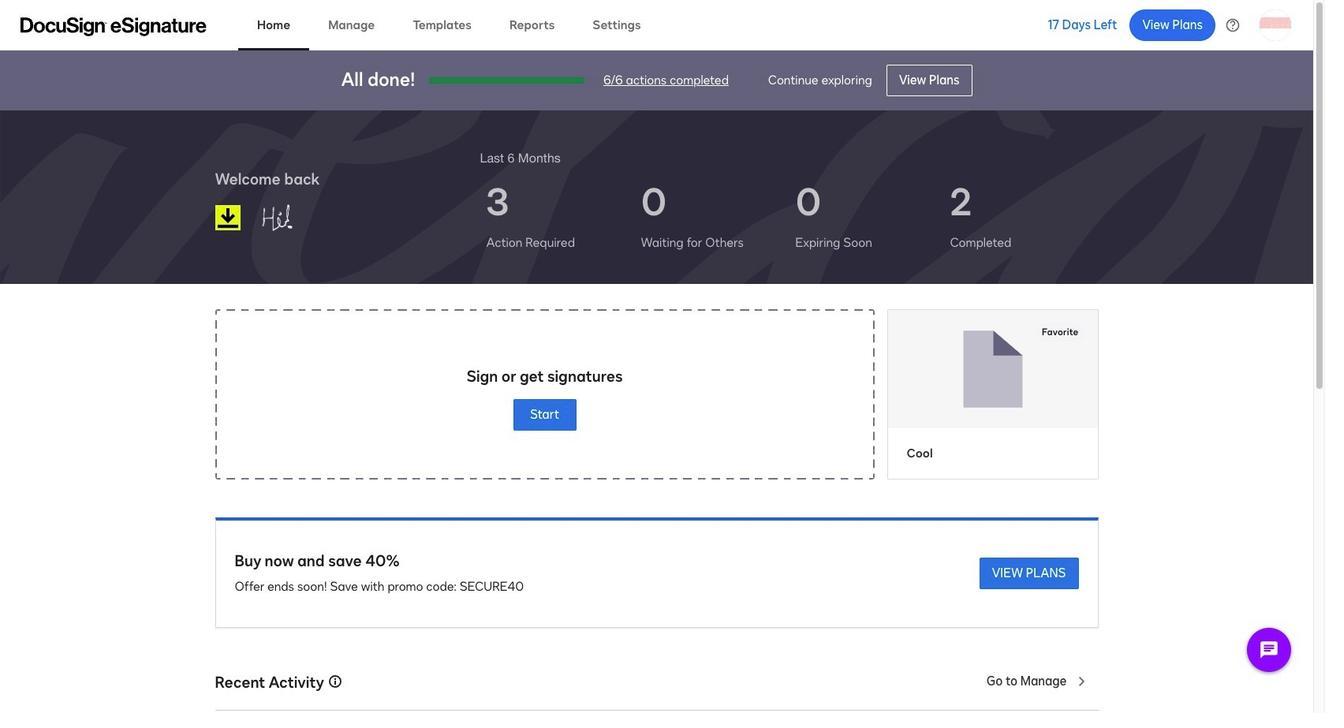 Task type: vqa. For each thing, say whether or not it's contained in the screenshot.
draft image
no



Task type: describe. For each thing, give the bounding box(es) containing it.
your uploaded profile image image
[[1260, 9, 1291, 41]]



Task type: locate. For each thing, give the bounding box(es) containing it.
use cool image
[[888, 310, 1098, 428]]

generic name image
[[254, 197, 335, 238]]

list
[[480, 167, 1098, 265]]

docusignlogo image
[[215, 205, 240, 230]]

docusign esignature image
[[21, 17, 207, 36]]

heading
[[480, 148, 561, 167]]



